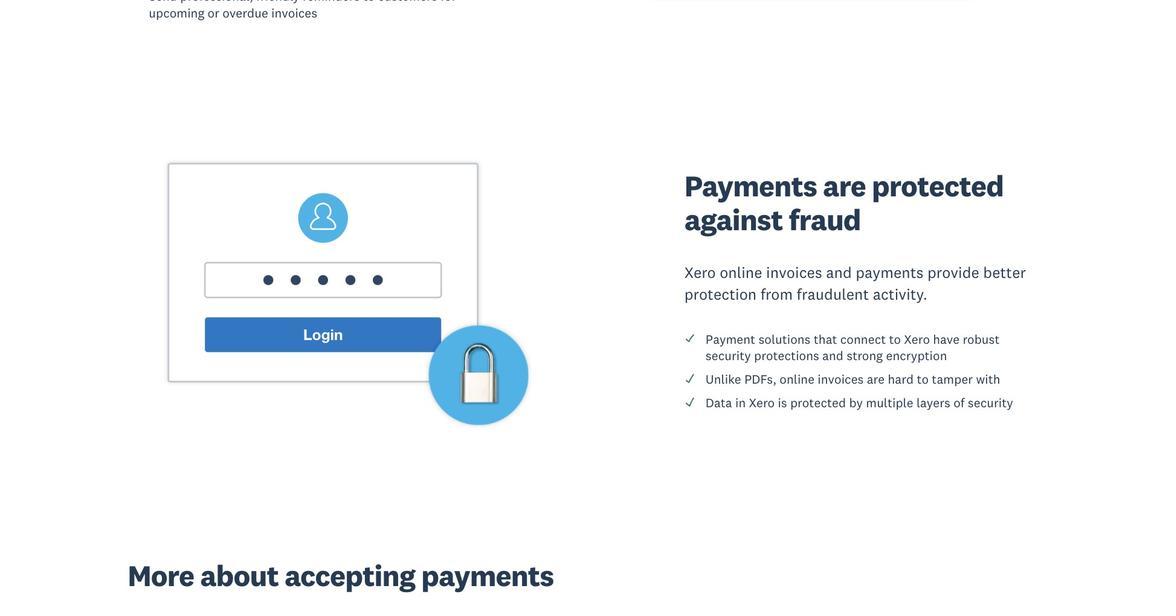 Task type: vqa. For each thing, say whether or not it's contained in the screenshot.
middle Xero
yes



Task type: locate. For each thing, give the bounding box(es) containing it.
0 horizontal spatial online
[[720, 263, 762, 282]]

0 vertical spatial xero
[[685, 263, 716, 282]]

invoices up by
[[818, 371, 864, 388]]

payments
[[856, 263, 924, 282], [421, 557, 554, 594]]

image showing security login with obscured password image
[[128, 147, 569, 441], [128, 147, 569, 441]]

fraudulent
[[797, 285, 869, 304]]

tamper
[[932, 371, 973, 388]]

1 horizontal spatial payments
[[856, 263, 924, 282]]

overdue
[[223, 5, 268, 21]]

0 vertical spatial security
[[706, 348, 751, 364]]

xero up the protection
[[685, 263, 716, 282]]

protected
[[872, 167, 1004, 204], [790, 395, 846, 411]]

2 included image from the top
[[685, 396, 695, 407]]

and up the fraudulent
[[826, 263, 852, 282]]

xero left is
[[749, 395, 775, 411]]

robust
[[963, 331, 1000, 347]]

0 vertical spatial invoices
[[271, 5, 317, 21]]

security down with
[[968, 395, 1013, 411]]

is
[[778, 395, 787, 411]]

friendly
[[256, 0, 300, 4]]

2 vertical spatial invoices
[[818, 371, 864, 388]]

xero
[[685, 263, 716, 282], [904, 331, 930, 347], [749, 395, 775, 411]]

more about accepting payments
[[128, 557, 554, 594]]

accepting
[[285, 557, 415, 594]]

2 vertical spatial to
[[917, 371, 929, 388]]

1 included image from the top
[[685, 373, 695, 384]]

xero up encryption
[[904, 331, 930, 347]]

layers
[[917, 395, 951, 411]]

1 horizontal spatial are
[[867, 371, 885, 388]]

0 vertical spatial payments
[[856, 263, 924, 282]]

2 horizontal spatial xero
[[904, 331, 930, 347]]

online
[[720, 263, 762, 282], [780, 371, 815, 388]]

1 vertical spatial are
[[867, 371, 885, 388]]

online up the protection
[[720, 263, 762, 282]]

for
[[441, 0, 456, 4]]

0 horizontal spatial protected
[[790, 395, 846, 411]]

2 horizontal spatial to
[[917, 371, 929, 388]]

online down protections
[[780, 371, 815, 388]]

0 horizontal spatial security
[[706, 348, 751, 364]]

unlike
[[706, 371, 741, 388]]

0 horizontal spatial xero
[[685, 263, 716, 282]]

in
[[736, 395, 746, 411]]

more
[[128, 557, 194, 594]]

invoices inside 'send professional, friendly reminders to customers for upcoming or overdue invoices'
[[271, 5, 317, 21]]

of
[[954, 395, 965, 411]]

and inside payment solutions that connect to xero have robust security protections and strong encryption
[[823, 348, 844, 364]]

1 vertical spatial invoices
[[766, 263, 822, 282]]

to
[[363, 0, 375, 4], [889, 331, 901, 347], [917, 371, 929, 388]]

0 vertical spatial are
[[823, 167, 866, 204]]

included image for unlike pdfs, online invoices are hard to tamper with
[[685, 373, 695, 384]]

1 vertical spatial payments
[[421, 557, 554, 594]]

security
[[706, 348, 751, 364], [968, 395, 1013, 411]]

0 vertical spatial and
[[826, 263, 852, 282]]

1 horizontal spatial to
[[889, 331, 901, 347]]

to inside 'send professional, friendly reminders to customers for upcoming or overdue invoices'
[[363, 0, 375, 4]]

1 horizontal spatial protected
[[872, 167, 1004, 204]]

invoices
[[271, 5, 317, 21], [766, 263, 822, 282], [818, 371, 864, 388]]

and
[[826, 263, 852, 282], [823, 348, 844, 364]]

1 vertical spatial xero
[[904, 331, 930, 347]]

encryption
[[886, 348, 947, 364]]

against
[[685, 201, 783, 238]]

invoices down friendly
[[271, 5, 317, 21]]

0 vertical spatial included image
[[685, 373, 695, 384]]

to right hard
[[917, 371, 929, 388]]

0 horizontal spatial are
[[823, 167, 866, 204]]

included image
[[685, 373, 695, 384], [685, 396, 695, 407]]

customers
[[378, 0, 437, 4]]

security down payment
[[706, 348, 751, 364]]

send professional, friendly reminders to customers for upcoming or overdue invoices
[[149, 0, 456, 21]]

0 vertical spatial online
[[720, 263, 762, 282]]

1 vertical spatial security
[[968, 395, 1013, 411]]

1 vertical spatial and
[[823, 348, 844, 364]]

0 horizontal spatial to
[[363, 0, 375, 4]]

0 vertical spatial protected
[[872, 167, 1004, 204]]

and down "that"
[[823, 348, 844, 364]]

are
[[823, 167, 866, 204], [867, 371, 885, 388]]

to right reminders
[[363, 0, 375, 4]]

1 vertical spatial included image
[[685, 396, 695, 407]]

2 vertical spatial xero
[[749, 395, 775, 411]]

0 vertical spatial to
[[363, 0, 375, 4]]

included image left data
[[685, 396, 695, 407]]

1 vertical spatial to
[[889, 331, 901, 347]]

1 vertical spatial online
[[780, 371, 815, 388]]

to up encryption
[[889, 331, 901, 347]]

to inside payment solutions that connect to xero have robust security protections and strong encryption
[[889, 331, 901, 347]]

image showing customer with a customized professional invoice image
[[592, 0, 1033, 15], [592, 0, 1033, 15]]

send
[[149, 0, 177, 4]]

with
[[976, 371, 1001, 388]]

included image for data in xero is protected by multiple layers of security
[[685, 396, 695, 407]]

solutions
[[759, 331, 811, 347]]

included image left unlike
[[685, 373, 695, 384]]

activity.
[[873, 285, 928, 304]]

0 horizontal spatial payments
[[421, 557, 554, 594]]

and inside the xero online invoices and payments provide better protection from fraudulent activity.
[[826, 263, 852, 282]]

are inside the payments are protected against fraud
[[823, 167, 866, 204]]

invoices up from at right
[[766, 263, 822, 282]]

1 horizontal spatial xero
[[749, 395, 775, 411]]



Task type: describe. For each thing, give the bounding box(es) containing it.
payment
[[706, 331, 756, 347]]

about
[[200, 557, 279, 594]]

1 vertical spatial protected
[[790, 395, 846, 411]]

reminders
[[303, 0, 360, 4]]

payments
[[685, 167, 817, 204]]

xero inside payment solutions that connect to xero have robust security protections and strong encryption
[[904, 331, 930, 347]]

or
[[208, 5, 219, 21]]

online inside the xero online invoices and payments provide better protection from fraudulent activity.
[[720, 263, 762, 282]]

protected inside the payments are protected against fraud
[[872, 167, 1004, 204]]

payments are protected against fraud
[[685, 167, 1004, 238]]

pdfs,
[[745, 371, 777, 388]]

xero online invoices and payments provide better protection from fraudulent activity.
[[685, 263, 1026, 304]]

professional,
[[180, 0, 253, 4]]

multiple
[[866, 395, 914, 411]]

upcoming
[[149, 5, 204, 21]]

connect
[[841, 331, 886, 347]]

that
[[814, 331, 837, 347]]

to for reminders
[[363, 0, 375, 4]]

better
[[983, 263, 1026, 282]]

from
[[761, 285, 793, 304]]

1 horizontal spatial online
[[780, 371, 815, 388]]

1 horizontal spatial security
[[968, 395, 1013, 411]]

payment solutions that connect to xero have robust security protections and strong encryption
[[706, 331, 1000, 364]]

data
[[706, 395, 732, 411]]

security inside payment solutions that connect to xero have robust security protections and strong encryption
[[706, 348, 751, 364]]

have
[[933, 331, 960, 347]]

payments inside the xero online invoices and payments provide better protection from fraudulent activity.
[[856, 263, 924, 282]]

unlike pdfs, online invoices are hard to tamper with
[[706, 371, 1001, 388]]

by
[[849, 395, 863, 411]]

xero inside the xero online invoices and payments provide better protection from fraudulent activity.
[[685, 263, 716, 282]]

invoices inside the xero online invoices and payments provide better protection from fraudulent activity.
[[766, 263, 822, 282]]

protection
[[685, 285, 757, 304]]

fraud
[[789, 201, 861, 238]]

strong
[[847, 348, 883, 364]]

protections
[[754, 348, 819, 364]]

hard
[[888, 371, 914, 388]]

provide
[[928, 263, 980, 282]]

to for connect
[[889, 331, 901, 347]]

included image
[[685, 333, 695, 344]]

data in xero is protected by multiple layers of security
[[706, 395, 1013, 411]]



